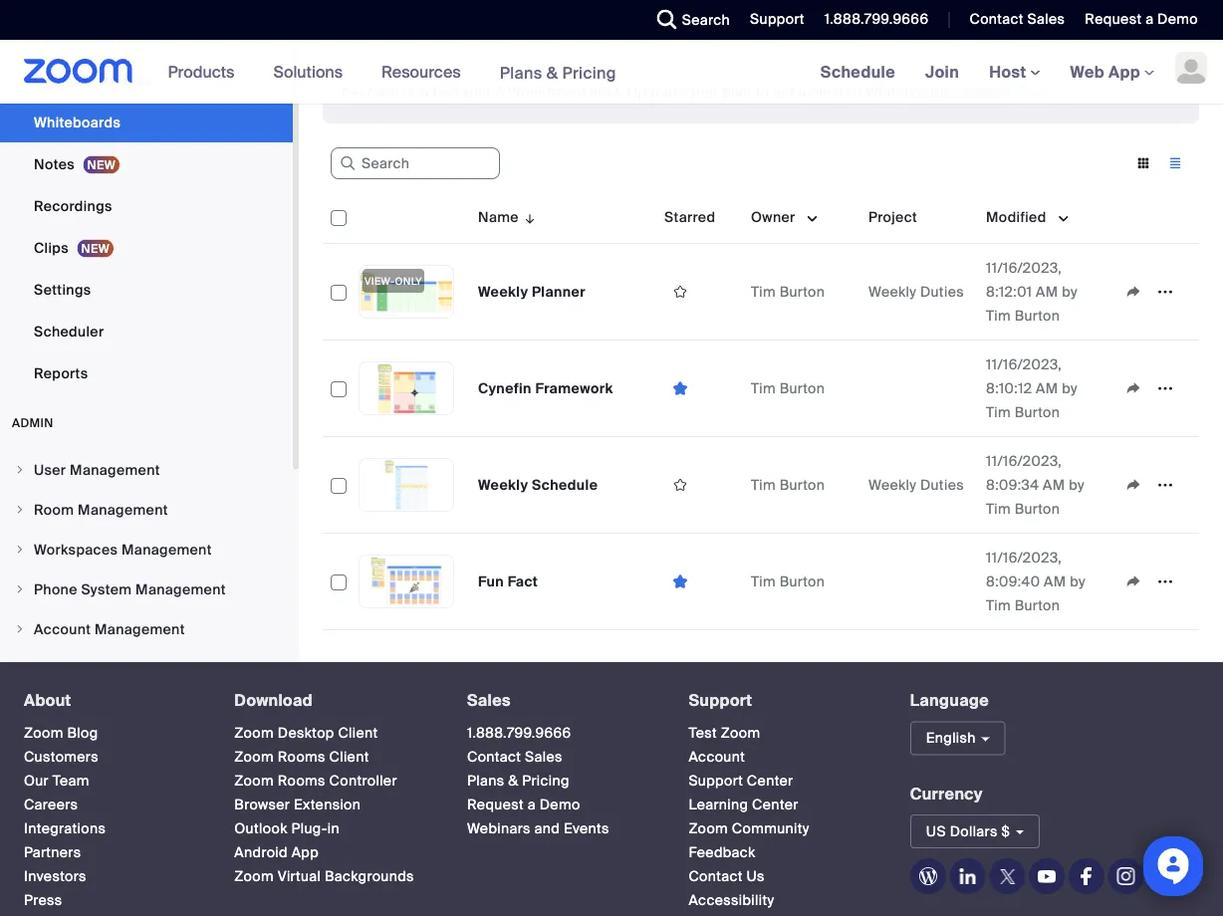Task type: vqa. For each thing, say whether or not it's contained in the screenshot.
add
no



Task type: describe. For each thing, give the bounding box(es) containing it.
more options for weekly planner image
[[1150, 283, 1182, 301]]

and inside button
[[1031, 10, 1056, 29]]

controller
[[329, 772, 397, 791]]

personal for personal contacts
[[34, 29, 94, 48]]

right image for user management
[[14, 464, 26, 476]]

tim down owner
[[751, 282, 776, 301]]

support inside test zoom account support center learning center zoom community feedback contact us accessibility
[[689, 772, 743, 791]]

sales link
[[467, 690, 511, 711]]

integrations
[[24, 820, 106, 838]]

by for 11/16/2023, 8:10:12 am by tim burton
[[1062, 379, 1078, 397]]

cynefin framework
[[478, 379, 613, 397]]

schedule inside schedule link
[[821, 61, 896, 82]]

tim right click to star the whiteboard weekly schedule icon
[[751, 476, 776, 494]]

plans & pricing
[[500, 62, 617, 83]]

zoom desktop client zoom rooms client zoom rooms controller browser extension outlook plug-in android app zoom virtual backgrounds
[[234, 724, 414, 886]]

us
[[747, 868, 765, 886]]

11/16/2023, for 8:09:40
[[986, 548, 1062, 567]]

experience
[[536, 10, 613, 29]]

zoom rooms controller link
[[234, 772, 397, 791]]

learning inside test zoom account support center learning center zoom community feedback contact us accessibility
[[689, 796, 749, 815]]

press
[[24, 892, 62, 910]]

account management
[[34, 620, 185, 639]]

english
[[926, 729, 976, 748]]

weekly duties for 8:09:34
[[869, 476, 964, 494]]

workspaces management menu item
[[0, 531, 293, 569]]

solutions button
[[273, 40, 352, 104]]

web
[[1071, 61, 1105, 82]]

us
[[926, 823, 946, 841]]

diagram
[[808, 10, 866, 29]]

11/16/2023, 8:09:40 am by tim burton
[[986, 548, 1086, 615]]

1 vertical spatial planner
[[532, 282, 586, 301]]

planner inside 'button'
[[1172, 10, 1223, 29]]

demo inside 1.888.799.9666 contact sales plans & pricing request a demo webinars and events
[[540, 796, 580, 815]]

zoom desktop client link
[[234, 724, 378, 743]]

1.888.799.9666 for 1.888.799.9666
[[825, 10, 929, 28]]

events
[[564, 820, 609, 838]]

feedback button
[[689, 844, 756, 862]]

host
[[989, 61, 1031, 82]]

management down the workspaces management menu item
[[136, 580, 226, 599]]

1 your from the left
[[463, 82, 492, 101]]

tim inside the 11/16/2023, 8:09:40 am by tim burton
[[986, 596, 1011, 615]]

plan
[[723, 82, 752, 101]]

uml
[[731, 10, 763, 29]]

more options for weekly schedule image
[[1150, 476, 1182, 494]]

workspaces management
[[34, 540, 212, 559]]

weekly planner element
[[1116, 10, 1223, 30]]

webinars
[[467, 820, 531, 838]]

owner
[[751, 208, 796, 226]]

list mode, selected image
[[1160, 154, 1192, 172]]

pricing inside 'product information' "navigation"
[[562, 62, 617, 83]]

customers link
[[24, 748, 99, 767]]

1 horizontal spatial demo
[[1158, 10, 1198, 28]]

11/16/2023, for 8:12:01
[[986, 259, 1062, 277]]

cell for 8:10:12
[[861, 341, 978, 437]]

reports
[[34, 364, 88, 383]]

8:09:40
[[986, 572, 1040, 591]]

partners
[[24, 844, 81, 862]]

name
[[478, 208, 519, 226]]

project
[[869, 208, 918, 226]]

tim right 'click to unstar the whiteboard cynefin framework' image
[[751, 379, 776, 397]]

room management menu item
[[0, 491, 293, 529]]

recordings
[[34, 197, 112, 215]]

weekly planner inside application
[[478, 282, 586, 301]]

pricing inside 1.888.799.9666 contact sales plans & pricing request a demo webinars and events
[[522, 772, 570, 791]]

0 vertical spatial sales
[[1028, 10, 1065, 28]]

only
[[395, 274, 422, 287]]

test
[[689, 724, 717, 743]]

uml class diagram button
[[727, 0, 866, 30]]

right image for account management
[[14, 624, 26, 636]]

personal menu menu
[[0, 0, 293, 396]]

unlimited
[[799, 82, 862, 101]]

application containing name
[[323, 191, 1199, 631]]

account inside test zoom account support center learning center zoom community feedback contact us accessibility
[[689, 748, 745, 767]]

application for 11/16/2023, 8:10:12 am by tim burton
[[1118, 374, 1192, 403]]

burton inside 11/16/2023, 8:09:34 am by tim burton
[[1015, 500, 1060, 518]]

class
[[767, 10, 805, 29]]

duties for 8:09:34
[[920, 476, 964, 494]]

web app button
[[1071, 61, 1155, 82]]

11/16/2023, for 8:09:34
[[986, 452, 1062, 470]]

by for 11/16/2023, 8:09:40 am by tim burton
[[1070, 572, 1086, 591]]

investors link
[[24, 868, 86, 886]]

11/16/2023, for 8:10:12
[[986, 355, 1062, 374]]

1 vertical spatial client
[[329, 748, 369, 767]]

duties for 8:12:01
[[920, 282, 964, 301]]

get
[[773, 82, 795, 101]]

products button
[[168, 40, 243, 104]]

1.888.799.9666 contact sales plans & pricing request a demo webinars and events
[[467, 724, 609, 838]]

request inside 1.888.799.9666 contact sales plans & pricing request a demo webinars and events
[[467, 796, 524, 815]]

1 vertical spatial sales
[[467, 690, 511, 711]]

more options for cynefin framework image
[[1150, 380, 1182, 397]]

show and tell with a twist
[[990, 10, 1165, 29]]

search button
[[642, 0, 735, 40]]

clips
[[34, 239, 69, 257]]

feedback
[[689, 844, 756, 862]]

starred
[[664, 208, 716, 226]]

contact inside test zoom account support center learning center zoom community feedback contact us accessibility
[[689, 868, 743, 886]]

framework
[[535, 379, 613, 397]]

more options for fun fact image
[[1150, 573, 1182, 591]]

1 rooms from the top
[[278, 748, 326, 767]]

by for 11/16/2023, 8:09:34 am by tim burton
[[1069, 476, 1085, 494]]

android
[[234, 844, 288, 862]]

0 horizontal spatial schedule
[[532, 476, 598, 494]]

currency
[[910, 784, 983, 805]]

a inside button
[[1119, 10, 1127, 29]]

notes
[[34, 155, 75, 173]]

blog
[[67, 724, 98, 743]]

user management menu item
[[0, 451, 293, 489]]

cell for 8:09:40
[[861, 534, 978, 631]]

support center link
[[689, 772, 794, 791]]

0 horizontal spatial learning
[[472, 10, 532, 29]]

account link
[[689, 748, 745, 767]]

our team link
[[24, 772, 89, 791]]

about
[[24, 690, 71, 711]]

language
[[910, 690, 989, 711]]

thumbnail of cynefin framework image
[[360, 363, 453, 414]]

user
[[34, 461, 66, 479]]

phone system management menu item
[[0, 571, 293, 609]]

0 vertical spatial contact
[[970, 10, 1024, 28]]

have
[[367, 82, 400, 101]]

browser extension link
[[234, 796, 361, 815]]

english button
[[910, 722, 1006, 756]]

partners link
[[24, 844, 81, 862]]

virtual
[[278, 868, 321, 886]]

8:12:01
[[986, 282, 1032, 301]]

webinars and events link
[[467, 820, 609, 838]]

in
[[327, 820, 340, 838]]

settings link
[[0, 270, 293, 310]]

accessibility link
[[689, 892, 774, 910]]

outlook
[[234, 820, 288, 838]]

2 horizontal spatial a
[[1146, 10, 1154, 28]]

weekly schedule element
[[857, 10, 977, 30]]

management for user management
[[70, 461, 160, 479]]

zoom rooms client link
[[234, 748, 369, 767]]

account inside menu item
[[34, 620, 91, 639]]

& inside 'product information' "navigation"
[[547, 62, 558, 83]]

contact us link
[[689, 868, 765, 886]]

fun
[[478, 572, 504, 591]]

personal devices
[[34, 71, 152, 90]]

click to unstar the whiteboard cynefin framework image
[[664, 379, 696, 398]]

press link
[[24, 892, 62, 910]]

accessibility
[[689, 892, 774, 910]]



Task type: locate. For each thing, give the bounding box(es) containing it.
right image
[[14, 464, 26, 476], [14, 584, 26, 596], [14, 624, 26, 636]]

1 horizontal spatial schedule
[[821, 61, 896, 82]]

4 11/16/2023, from the top
[[986, 548, 1062, 567]]

right image
[[14, 504, 26, 516], [14, 544, 26, 556]]

am for 8:09:40
[[1044, 572, 1067, 591]]

burton inside 11/16/2023, 8:10:12 am by tim burton
[[1015, 403, 1060, 421]]

weekly planner down the arrow down icon
[[478, 282, 586, 301]]

right image for room management
[[14, 504, 26, 516]]

0 vertical spatial share image
[[1118, 283, 1150, 301]]

1 vertical spatial right image
[[14, 584, 26, 596]]

tim burton for 8:10:12
[[751, 379, 825, 397]]

tim down 8:12:01
[[986, 306, 1011, 325]]

2 personal from the top
[[34, 71, 94, 90]]

twist
[[1130, 10, 1165, 29]]

1.888.799.9666 down sales link
[[467, 724, 571, 743]]

you have reached your 3 whiteboard limit. upgrade your plan to get unlimited whiteboards. upgrade plan
[[339, 82, 1049, 101]]

1 upgrade from the left
[[627, 82, 686, 101]]

management up workspaces management
[[78, 501, 168, 519]]

account down test zoom link in the bottom right of the page
[[689, 748, 745, 767]]

right image inside phone system management menu item
[[14, 584, 26, 596]]

11/16/2023, up 8:10:12
[[986, 355, 1062, 374]]

1 horizontal spatial planner
[[1172, 10, 1223, 29]]

learning up '3'
[[472, 10, 532, 29]]

11/16/2023, 8:10:12 am by tim burton
[[986, 355, 1078, 421]]

weekly planner up profile picture
[[1120, 10, 1223, 29]]

click to star the whiteboard weekly schedule image
[[664, 476, 696, 494]]

cell
[[861, 341, 978, 437], [861, 534, 978, 631]]

2 cell from the top
[[861, 534, 978, 631]]

0 vertical spatial pricing
[[562, 62, 617, 83]]

1.888.799.9666 inside 1.888.799.9666 contact sales plans & pricing request a demo webinars and events
[[467, 724, 571, 743]]

reports link
[[0, 354, 293, 394]]

1 horizontal spatial a
[[1119, 10, 1127, 29]]

android app link
[[234, 844, 319, 862]]

scheduler link
[[0, 312, 293, 352]]

contact down the 1.888.799.9666 link
[[467, 748, 521, 767]]

center up community
[[752, 796, 799, 815]]

1 vertical spatial personal
[[34, 71, 94, 90]]

and left tell
[[1031, 10, 1056, 29]]

weekly inside 'button'
[[1120, 10, 1168, 29]]

zoom inside zoom blog customers our team careers integrations partners investors press
[[24, 724, 63, 743]]

1.888.799.9666 up schedule link
[[825, 10, 929, 28]]

cell left the 8:09:40
[[861, 534, 978, 631]]

& down learning experience canvas
[[547, 62, 558, 83]]

2 canvas from the left
[[721, 10, 771, 29]]

notes link
[[0, 144, 293, 184]]

0 vertical spatial plans
[[500, 62, 542, 83]]

share image
[[1118, 283, 1150, 301], [1118, 380, 1150, 397], [1118, 573, 1150, 591]]

grid mode, not selected image
[[1128, 154, 1160, 172]]

1 tim burton from the top
[[751, 282, 825, 301]]

0 vertical spatial planner
[[1172, 10, 1223, 29]]

admin menu menu
[[0, 451, 293, 690]]

2 vertical spatial right image
[[14, 624, 26, 636]]

search
[[682, 10, 730, 29]]

4 tim burton from the top
[[751, 572, 825, 591]]

1 horizontal spatial 1.888.799.9666
[[825, 10, 929, 28]]

am right the 8:09:40
[[1044, 572, 1067, 591]]

3 tim burton from the top
[[751, 476, 825, 494]]

digital marketing canvas element
[[598, 10, 771, 30]]

am for 8:12:01
[[1036, 282, 1059, 301]]

0 vertical spatial learning
[[472, 10, 532, 29]]

0 vertical spatial right image
[[14, 504, 26, 516]]

11/16/2023, inside 11/16/2023, 8:10:12 am by tim burton
[[986, 355, 1062, 374]]

thumbnail of weekly planner image
[[360, 266, 453, 318]]

0 vertical spatial app
[[1109, 61, 1141, 82]]

by inside 11/16/2023, 8:09:34 am by tim burton
[[1069, 476, 1085, 494]]

1 vertical spatial weekly duties
[[869, 476, 964, 494]]

app inside zoom desktop client zoom rooms client zoom rooms controller browser extension outlook plug-in android app zoom virtual backgrounds
[[292, 844, 319, 862]]

personal
[[34, 29, 94, 48], [34, 71, 94, 90]]

whiteboards
[[34, 113, 121, 132]]

schedule up join link
[[913, 10, 977, 29]]

us dollars $ button
[[910, 815, 1040, 849]]

tim right click to unstar the whiteboard fun fact image
[[751, 572, 776, 591]]

schedule down the uml class diagram weekly schedule at the top right of page
[[821, 61, 896, 82]]

0 horizontal spatial planner
[[532, 282, 586, 301]]

0 horizontal spatial request
[[467, 796, 524, 815]]

thumbnail of weekly schedule image
[[360, 459, 453, 511]]

0 horizontal spatial a
[[528, 796, 536, 815]]

application for 11/16/2023, 8:12:01 am by tim burton
[[1118, 277, 1192, 307]]

tim burton for 8:09:34
[[751, 476, 825, 494]]

0 horizontal spatial 1.888.799.9666
[[467, 724, 571, 743]]

1 canvas from the left
[[616, 10, 666, 29]]

2 tim burton from the top
[[751, 379, 825, 397]]

1 vertical spatial share image
[[1118, 380, 1150, 397]]

2 upgrade from the left
[[956, 82, 1015, 101]]

2 rooms from the top
[[278, 772, 326, 791]]

11/16/2023, up the 8:09:40
[[986, 548, 1062, 567]]

sales inside 1.888.799.9666 contact sales plans & pricing request a demo webinars and events
[[525, 748, 563, 767]]

learning down support center link
[[689, 796, 749, 815]]

rooms down zoom rooms client link
[[278, 772, 326, 791]]

host button
[[989, 61, 1041, 82]]

management down phone system management menu item
[[95, 620, 185, 639]]

management
[[70, 461, 160, 479], [78, 501, 168, 519], [122, 540, 212, 559], [136, 580, 226, 599], [95, 620, 185, 639]]

management down 'room management' menu item
[[122, 540, 212, 559]]

1 horizontal spatial app
[[1109, 61, 1141, 82]]

0 vertical spatial 1.888.799.9666
[[825, 10, 929, 28]]

personal up zoom logo at the top
[[34, 29, 94, 48]]

zoom logo image
[[24, 59, 133, 84]]

1 vertical spatial duties
[[920, 476, 964, 494]]

1 vertical spatial plans
[[467, 772, 505, 791]]

demo up profile picture
[[1158, 10, 1198, 28]]

0 vertical spatial center
[[747, 772, 794, 791]]

settings
[[34, 280, 91, 299]]

account up advanced
[[34, 620, 91, 639]]

1 right image from the top
[[14, 504, 26, 516]]

banner
[[0, 40, 1223, 105]]

by right 8:12:01
[[1062, 282, 1078, 301]]

application
[[323, 191, 1199, 631], [1118, 277, 1192, 307], [1118, 374, 1192, 403], [1118, 470, 1192, 500], [1118, 567, 1192, 597]]

1 horizontal spatial learning
[[689, 796, 749, 815]]

1 vertical spatial &
[[508, 772, 519, 791]]

am inside 11/16/2023, 8:12:01 am by tim burton
[[1036, 282, 1059, 301]]

am right 8:12:01
[[1036, 282, 1059, 301]]

1 horizontal spatial request
[[1085, 10, 1142, 28]]

0 horizontal spatial account
[[34, 620, 91, 639]]

right image inside the workspaces management menu item
[[14, 544, 26, 556]]

your left plan
[[690, 82, 719, 101]]

by left share icon
[[1069, 476, 1085, 494]]

careers link
[[24, 796, 78, 815]]

0 vertical spatial weekly duties
[[869, 282, 964, 301]]

right image inside the user management menu item
[[14, 464, 26, 476]]

request
[[1085, 10, 1142, 28], [467, 796, 524, 815]]

plan
[[1019, 82, 1049, 101]]

request a demo
[[1085, 10, 1198, 28]]

learning experience canvas
[[472, 10, 666, 29]]

test zoom account support center learning center zoom community feedback contact us accessibility
[[689, 724, 810, 910]]

2 horizontal spatial contact
[[970, 10, 1024, 28]]

2 share image from the top
[[1118, 380, 1150, 397]]

outlook plug-in link
[[234, 820, 340, 838]]

app right 'web' at right top
[[1109, 61, 1141, 82]]

contact down 'feedback' button
[[689, 868, 743, 886]]

1 horizontal spatial weekly planner
[[1120, 10, 1223, 29]]

and inside 1.888.799.9666 contact sales plans & pricing request a demo webinars and events
[[534, 820, 560, 838]]

by right 8:10:12
[[1062, 379, 1078, 397]]

and left events
[[534, 820, 560, 838]]

& inside 1.888.799.9666 contact sales plans & pricing request a demo webinars and events
[[508, 772, 519, 791]]

cynefin
[[478, 379, 532, 397]]

extension
[[294, 796, 361, 815]]

pricing down 'experience'
[[562, 62, 617, 83]]

Search text field
[[331, 147, 500, 179]]

0 vertical spatial weekly planner
[[1120, 10, 1223, 29]]

support down account link
[[689, 772, 743, 791]]

your left '3'
[[463, 82, 492, 101]]

1 vertical spatial weekly planner
[[478, 282, 586, 301]]

burton inside the 11/16/2023, 8:09:40 am by tim burton
[[1015, 596, 1060, 615]]

download link
[[234, 690, 313, 711]]

0 vertical spatial request
[[1085, 10, 1142, 28]]

plans
[[500, 62, 542, 83], [467, 772, 505, 791]]

canvas inside digital marketing canvas element
[[721, 10, 771, 29]]

support left diagram
[[750, 10, 805, 28]]

learning
[[472, 10, 532, 29], [689, 796, 749, 815]]

personal for personal devices
[[34, 71, 94, 90]]

management up room management
[[70, 461, 160, 479]]

management for workspaces management
[[122, 540, 212, 559]]

thumbnail of fun fact image
[[360, 556, 453, 608]]

download
[[234, 690, 313, 711]]

share image for 11/16/2023, 8:09:40 am by tim burton
[[1118, 573, 1150, 591]]

0 vertical spatial personal
[[34, 29, 94, 48]]

management for account management
[[95, 620, 185, 639]]

and
[[1031, 10, 1056, 29], [534, 820, 560, 838]]

right image left 'room'
[[14, 504, 26, 516]]

plans inside 1.888.799.9666 contact sales plans & pricing request a demo webinars and events
[[467, 772, 505, 791]]

tell
[[1060, 10, 1083, 29]]

tim inside 11/16/2023, 8:12:01 am by tim burton
[[986, 306, 1011, 325]]

banner containing products
[[0, 40, 1223, 105]]

1.888.799.9666
[[825, 10, 929, 28], [467, 724, 571, 743]]

1 weekly duties from the top
[[869, 282, 964, 301]]

0 vertical spatial rooms
[[278, 748, 326, 767]]

resources
[[382, 61, 461, 82]]

by right the 8:09:40
[[1070, 572, 1086, 591]]

duties left 8:12:01
[[920, 282, 964, 301]]

tim burton for 8:09:40
[[751, 572, 825, 591]]

marketing
[[649, 10, 717, 29]]

right image up about link on the left of page
[[14, 624, 26, 636]]

0 horizontal spatial canvas
[[616, 10, 666, 29]]

0 vertical spatial duties
[[920, 282, 964, 301]]

0 vertical spatial &
[[547, 62, 558, 83]]

11/16/2023, inside the 11/16/2023, 8:09:40 am by tim burton
[[986, 548, 1062, 567]]

canvas for digital marketing canvas
[[721, 10, 771, 29]]

2 vertical spatial contact
[[689, 868, 743, 886]]

careers
[[24, 796, 78, 815]]

0 vertical spatial cell
[[861, 341, 978, 437]]

1 horizontal spatial your
[[690, 82, 719, 101]]

show and tell with a twist element
[[986, 10, 1165, 30]]

contact up host
[[970, 10, 1024, 28]]

1 vertical spatial 1.888.799.9666
[[467, 724, 571, 743]]

1 vertical spatial center
[[752, 796, 799, 815]]

workspaces
[[34, 540, 118, 559]]

with
[[1087, 10, 1115, 29]]

2 right image from the top
[[14, 544, 26, 556]]

0 vertical spatial demo
[[1158, 10, 1198, 28]]

11/16/2023, 8:12:01 am by tim burton
[[986, 259, 1078, 325]]

am inside 11/16/2023, 8:10:12 am by tim burton
[[1036, 379, 1059, 397]]

devices
[[98, 71, 152, 90]]

right image left user
[[14, 464, 26, 476]]

request a demo link
[[1070, 0, 1223, 40], [1085, 10, 1198, 28], [467, 796, 580, 815]]

0 vertical spatial account
[[34, 620, 91, 639]]

planner down the arrow down icon
[[532, 282, 586, 301]]

uml class diagram element
[[727, 10, 866, 30]]

1 right image from the top
[[14, 464, 26, 476]]

plans inside 'product information' "navigation"
[[500, 62, 542, 83]]

1 vertical spatial contact
[[467, 748, 521, 767]]

am for 8:09:34
[[1043, 476, 1065, 494]]

am right 8:10:12
[[1036, 379, 1059, 397]]

integrations link
[[24, 820, 106, 838]]

2 vertical spatial share image
[[1118, 573, 1150, 591]]

application for 11/16/2023, 8:09:40 am by tim burton
[[1118, 567, 1192, 597]]

contact inside 1.888.799.9666 contact sales plans & pricing request a demo webinars and events
[[467, 748, 521, 767]]

schedule down framework
[[532, 476, 598, 494]]

resources button
[[382, 40, 470, 104]]

0 vertical spatial client
[[338, 724, 378, 743]]

weekly duties for 8:12:01
[[869, 282, 964, 301]]

us dollars $
[[926, 823, 1010, 841]]

11/16/2023, up 8:12:01
[[986, 259, 1062, 277]]

rooms down desktop
[[278, 748, 326, 767]]

1 horizontal spatial canvas
[[721, 10, 771, 29]]

1 share image from the top
[[1118, 283, 1150, 301]]

1 vertical spatial account
[[689, 748, 745, 767]]

right image left phone
[[14, 584, 26, 596]]

by inside 11/16/2023, 8:12:01 am by tim burton
[[1062, 282, 1078, 301]]

tim inside 11/16/2023, 8:09:34 am by tim burton
[[986, 500, 1011, 518]]

pricing up webinars and events link
[[522, 772, 570, 791]]

cell left 8:10:12
[[861, 341, 978, 437]]

personal inside personal devices link
[[34, 71, 94, 90]]

1 cell from the top
[[861, 341, 978, 437]]

11/16/2023, up 8:09:34
[[986, 452, 1062, 470]]

1 horizontal spatial and
[[1031, 10, 1056, 29]]

plans up webinars in the bottom of the page
[[467, 772, 505, 791]]

join
[[926, 61, 960, 82]]

customers
[[24, 748, 99, 767]]

& down the 1.888.799.9666 link
[[508, 772, 519, 791]]

center up learning center link
[[747, 772, 794, 791]]

digital marketing canvas button
[[598, 0, 771, 30]]

management for room management
[[78, 501, 168, 519]]

am inside the 11/16/2023, 8:09:40 am by tim burton
[[1044, 572, 1067, 591]]

share image for 11/16/2023, 8:10:12 am by tim burton
[[1118, 380, 1150, 397]]

right image inside the account management menu item
[[14, 624, 26, 636]]

0 horizontal spatial &
[[508, 772, 519, 791]]

right image for workspaces management
[[14, 544, 26, 556]]

by inside 11/16/2023, 8:10:12 am by tim burton
[[1062, 379, 1078, 397]]

by for 11/16/2023, 8:12:01 am by tim burton
[[1062, 282, 1078, 301]]

burton inside 11/16/2023, 8:12:01 am by tim burton
[[1015, 306, 1060, 325]]

3 right image from the top
[[14, 624, 26, 636]]

backgrounds
[[325, 868, 414, 886]]

duties
[[920, 282, 964, 301], [920, 476, 964, 494]]

plans down learning experience canvas button in the top of the page
[[500, 62, 542, 83]]

1 vertical spatial request
[[467, 796, 524, 815]]

1 vertical spatial demo
[[540, 796, 580, 815]]

you
[[339, 82, 364, 101]]

demo
[[1158, 10, 1198, 28], [540, 796, 580, 815]]

1 vertical spatial right image
[[14, 544, 26, 556]]

2 duties from the top
[[920, 476, 964, 494]]

personal inside personal contacts link
[[34, 29, 94, 48]]

1 vertical spatial rooms
[[278, 772, 326, 791]]

0 vertical spatial right image
[[14, 464, 26, 476]]

tim burton for 8:12:01
[[751, 282, 825, 301]]

tim inside 11/16/2023, 8:10:12 am by tim burton
[[986, 403, 1011, 421]]

1 11/16/2023, from the top
[[986, 259, 1062, 277]]

contact
[[970, 10, 1024, 28], [467, 748, 521, 767], [689, 868, 743, 886]]

zoom community link
[[689, 820, 810, 838]]

1 vertical spatial pricing
[[522, 772, 570, 791]]

tim down 8:09:34
[[986, 500, 1011, 518]]

3 11/16/2023, from the top
[[986, 452, 1062, 470]]

0 vertical spatial and
[[1031, 10, 1056, 29]]

reached
[[403, 82, 459, 101]]

uml class diagram weekly schedule
[[731, 10, 977, 29]]

1 horizontal spatial account
[[689, 748, 745, 767]]

share image
[[1118, 476, 1150, 494]]

web app
[[1071, 61, 1141, 82]]

0 horizontal spatial demo
[[540, 796, 580, 815]]

view-
[[365, 274, 395, 287]]

1 horizontal spatial sales
[[525, 748, 563, 767]]

2 right image from the top
[[14, 584, 26, 596]]

show
[[990, 10, 1027, 29]]

weekly
[[861, 10, 909, 29], [1120, 10, 1168, 29], [478, 282, 528, 301], [869, 282, 917, 301], [478, 476, 528, 494], [869, 476, 917, 494]]

weekly planner button
[[1116, 0, 1223, 30]]

1 duties from the top
[[920, 282, 964, 301]]

0 horizontal spatial your
[[463, 82, 492, 101]]

1.888.799.9666 for 1.888.799.9666 contact sales plans & pricing request a demo webinars and events
[[467, 724, 571, 743]]

0 horizontal spatial weekly planner
[[478, 282, 586, 301]]

canvas for learning experience canvas
[[616, 10, 666, 29]]

app
[[1109, 61, 1141, 82], [292, 844, 319, 862]]

click to unstar the whiteboard fun fact image
[[664, 572, 696, 591]]

&
[[547, 62, 558, 83], [508, 772, 519, 791]]

2 horizontal spatial sales
[[1028, 10, 1065, 28]]

2 vertical spatial schedule
[[532, 476, 598, 494]]

right image inside 'room management' menu item
[[14, 504, 26, 516]]

center
[[747, 772, 794, 791], [752, 796, 799, 815]]

learning experience canvas button
[[472, 10, 666, 29]]

am
[[1036, 282, 1059, 301], [1036, 379, 1059, 397], [1043, 476, 1065, 494], [1044, 572, 1067, 591]]

recordings link
[[0, 186, 293, 226]]

right image left workspaces
[[14, 544, 26, 556]]

0 horizontal spatial sales
[[467, 690, 511, 711]]

weekly planner inside 'button'
[[1120, 10, 1223, 29]]

2 vertical spatial sales
[[525, 748, 563, 767]]

admin
[[12, 415, 54, 431]]

app down plug-
[[292, 844, 319, 862]]

2 vertical spatial support
[[689, 772, 743, 791]]

am for 8:10:12
[[1036, 379, 1059, 397]]

1 horizontal spatial upgrade
[[956, 82, 1015, 101]]

1 horizontal spatial &
[[547, 62, 558, 83]]

support up test zoom link in the bottom right of the page
[[689, 690, 753, 711]]

0 horizontal spatial app
[[292, 844, 319, 862]]

demo up webinars and events link
[[540, 796, 580, 815]]

account management menu item
[[0, 611, 293, 649]]

by inside the 11/16/2023, 8:09:40 am by tim burton
[[1070, 572, 1086, 591]]

your
[[463, 82, 492, 101], [690, 82, 719, 101]]

2 your from the left
[[690, 82, 719, 101]]

0 horizontal spatial contact
[[467, 748, 521, 767]]

personal contacts link
[[0, 19, 293, 59]]

2 horizontal spatial schedule
[[913, 10, 977, 29]]

1 vertical spatial app
[[292, 844, 319, 862]]

personal up whiteboards
[[34, 71, 94, 90]]

1 vertical spatial schedule
[[821, 61, 896, 82]]

0 vertical spatial schedule
[[913, 10, 977, 29]]

products
[[168, 61, 235, 82]]

1 personal from the top
[[34, 29, 94, 48]]

1 vertical spatial support
[[689, 690, 753, 711]]

product information navigation
[[153, 40, 632, 105]]

am inside 11/16/2023, 8:09:34 am by tim burton
[[1043, 476, 1065, 494]]

weekly duties down the 'project'
[[869, 282, 964, 301]]

meetings navigation
[[806, 40, 1223, 105]]

0 horizontal spatial and
[[534, 820, 560, 838]]

browser
[[234, 796, 290, 815]]

personal contacts
[[34, 29, 160, 48]]

11/16/2023, inside 11/16/2023, 8:09:34 am by tim burton
[[986, 452, 1062, 470]]

weekly duties left 8:09:34
[[869, 476, 964, 494]]

1 vertical spatial learning
[[689, 796, 749, 815]]

weekly schedule button
[[857, 0, 977, 30]]

plans & pricing link
[[500, 62, 617, 83], [500, 62, 617, 83], [467, 772, 570, 791]]

advanced menu item
[[0, 651, 293, 688]]

0 horizontal spatial upgrade
[[627, 82, 686, 101]]

click to star the whiteboard weekly planner image
[[664, 283, 696, 301]]

3 share image from the top
[[1118, 573, 1150, 591]]

application for 11/16/2023, 8:09:34 am by tim burton
[[1118, 470, 1192, 500]]

11/16/2023, inside 11/16/2023, 8:12:01 am by tim burton
[[986, 259, 1062, 277]]

user management
[[34, 461, 160, 479]]

planner up profile picture
[[1172, 10, 1223, 29]]

arrow down image
[[519, 205, 537, 229]]

view-only
[[365, 274, 422, 287]]

1 horizontal spatial contact
[[689, 868, 743, 886]]

1 vertical spatial cell
[[861, 534, 978, 631]]

right image for phone system management
[[14, 584, 26, 596]]

tim down the 8:09:40
[[986, 596, 1011, 615]]

tim down 8:10:12
[[986, 403, 1011, 421]]

2 11/16/2023, from the top
[[986, 355, 1062, 374]]

whiteboard
[[508, 82, 587, 101]]

am right 8:09:34
[[1043, 476, 1065, 494]]

a inside 1.888.799.9666 contact sales plans & pricing request a demo webinars and events
[[528, 796, 536, 815]]

share image for 11/16/2023, 8:12:01 am by tim burton
[[1118, 283, 1150, 301]]

our
[[24, 772, 49, 791]]

0 vertical spatial support
[[750, 10, 805, 28]]

app inside "meetings" navigation
[[1109, 61, 1141, 82]]

2 weekly duties from the top
[[869, 476, 964, 494]]

duties left 8:09:34
[[920, 476, 964, 494]]

1 vertical spatial and
[[534, 820, 560, 838]]

profile picture image
[[1176, 52, 1207, 84]]

3
[[496, 82, 504, 101]]



